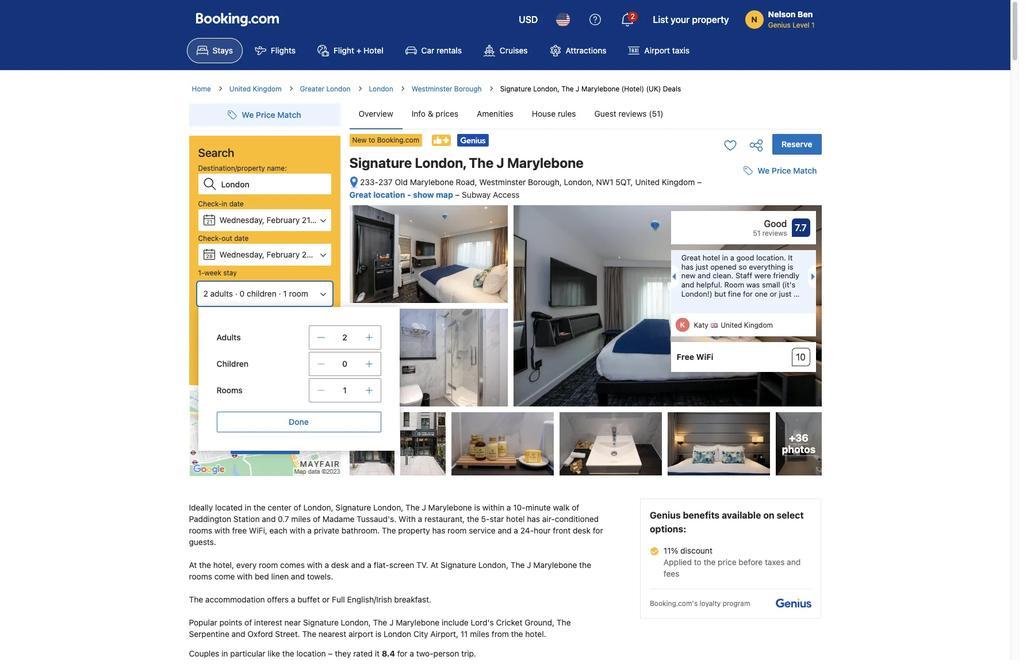 Task type: locate. For each thing, give the bounding box(es) containing it.
the
[[562, 85, 574, 93], [469, 155, 494, 171], [406, 503, 420, 513], [382, 526, 396, 536], [511, 560, 525, 570], [189, 595, 203, 605], [373, 618, 387, 628], [557, 618, 571, 628], [302, 629, 316, 639]]

0 horizontal spatial we
[[242, 110, 254, 120]]

signature up 237
[[350, 155, 412, 171]]

signature london, the j marylebone (hotel) (uk) deals link
[[500, 85, 681, 93]]

search
[[198, 146, 234, 159]]

hotel,
[[213, 560, 234, 570]]

february left 21,
[[267, 215, 300, 225]]

and left flat- at the left bottom of the page
[[351, 560, 365, 570]]

car
[[421, 45, 435, 55]]

borough,
[[528, 177, 562, 187]]

1 vertical spatial wednesday,
[[219, 250, 265, 259]]

0 vertical spatial desk
[[573, 526, 591, 536]]

we price match button down reserve button
[[739, 161, 822, 181]]

just right new
[[696, 262, 709, 271]]

united kingdom link
[[229, 84, 282, 94]]

1 horizontal spatial united kingdom
[[721, 321, 773, 330]]

great up new
[[682, 253, 701, 262]]

0 horizontal spatial location
[[297, 649, 326, 659]]

1 vertical spatial we price match
[[758, 166, 817, 176]]

or left full on the bottom left of the page
[[322, 595, 330, 605]]

or inside great hotel in a good location. it has just opened so everything is new and clean. staff were friendly and helpful. room was small (it's london!) but fine for one or just …
[[770, 289, 777, 298]]

0 horizontal spatial we price match
[[242, 110, 301, 120]]

good
[[764, 219, 787, 229]]

price
[[256, 110, 275, 120], [772, 166, 791, 176]]

& inside search section
[[253, 312, 258, 321]]

0 vertical spatial 0
[[240, 289, 245, 299]]

free
[[677, 352, 694, 362]]

rated good element
[[677, 217, 787, 231]]

great inside great hotel in a good location. it has just opened so everything is new and clean. staff were friendly and helpful. room was small (it's london!) but fine for one or just …
[[682, 253, 701, 262]]

kingdom inside 233-237 old marylebone road, westminster borough, london, nw1 5qt, united kingdom – great location - show map – subway access
[[662, 177, 695, 187]]

& inside 'link'
[[428, 109, 434, 119]]

the down tussaud's.
[[382, 526, 396, 536]]

wednesday, up out
[[219, 215, 265, 225]]

overview link
[[350, 99, 403, 129]]

entire homes & apartments
[[209, 312, 297, 321]]

we price match inside search section
[[242, 110, 301, 120]]

1 horizontal spatial has
[[527, 514, 540, 524]]

0 vertical spatial kingdom
[[253, 85, 282, 93]]

in up check-out date
[[222, 200, 227, 208]]

1 vertical spatial &
[[253, 312, 258, 321]]

for right 8.4
[[397, 649, 408, 659]]

a left 'good'
[[731, 253, 735, 262]]

1 right level at the right top of the page
[[812, 21, 815, 29]]

united right katy
[[721, 321, 742, 330]]

february left 28,
[[267, 250, 300, 259]]

0 horizontal spatial 2
[[203, 289, 208, 299]]

applied
[[664, 558, 692, 567]]

1 horizontal spatial at
[[431, 560, 439, 570]]

location down nearest
[[297, 649, 326, 659]]

stays link
[[187, 38, 243, 63]]

1 vertical spatial westminster
[[479, 177, 526, 187]]

genius inside nelson ben genius level 1
[[768, 21, 791, 29]]

street.
[[275, 629, 300, 639]]

21,
[[302, 215, 313, 225]]

j up restaurant,
[[422, 503, 426, 513]]

0 vertical spatial or
[[770, 289, 777, 298]]

1 vertical spatial united
[[635, 177, 660, 187]]

2 vertical spatial 2
[[342, 333, 347, 342]]

we price match button
[[223, 105, 306, 125], [739, 161, 822, 181]]

1 vertical spatial to
[[694, 558, 702, 567]]

1 horizontal spatial great
[[682, 253, 701, 262]]

we price match for we price match dropdown button in search section
[[242, 110, 301, 120]]

1 horizontal spatial room
[[289, 289, 308, 299]]

1 vertical spatial great
[[682, 253, 701, 262]]

room inside button
[[289, 289, 308, 299]]

at
[[189, 560, 197, 570], [431, 560, 439, 570]]

signature up amenities
[[500, 85, 531, 93]]

0 horizontal spatial or
[[322, 595, 330, 605]]

deals
[[663, 85, 681, 93]]

has up london!)
[[682, 262, 694, 271]]

2 february from the top
[[267, 250, 300, 259]]

for inside great hotel in a good location. it has just opened so everything is new and clean. staff were friendly and helpful. room was small (it's london!) but fine for one or just …
[[743, 289, 753, 298]]

miles right 0.7
[[291, 514, 311, 524]]

match
[[277, 110, 301, 120], [793, 166, 817, 176]]

in up clean.
[[722, 253, 728, 262]]

1 horizontal spatial 2
[[342, 333, 347, 342]]

match inside search section
[[277, 110, 301, 120]]

marylebone up 'show'
[[410, 177, 454, 187]]

0 horizontal spatial reviews
[[619, 109, 647, 119]]

for
[[743, 289, 753, 298], [250, 327, 259, 336], [593, 526, 603, 536], [397, 649, 408, 659]]

westminster up info & prices
[[412, 85, 452, 93]]

check- down 21
[[198, 234, 222, 243]]

2 vertical spatial has
[[432, 526, 446, 536]]

reviews
[[619, 109, 647, 119], [763, 229, 787, 238]]

a left 24-
[[514, 526, 518, 536]]

of right center
[[294, 503, 301, 513]]

0 horizontal spatial has
[[432, 526, 446, 536]]

we price match down 'united kingdom' link
[[242, 110, 301, 120]]

to right new
[[369, 136, 375, 144]]

a inside great hotel in a good location. it has just opened so everything is new and clean. staff were friendly and helpful. room was small (it's london!) but fine for one or just …
[[731, 253, 735, 262]]

2 horizontal spatial has
[[682, 262, 694, 271]]

great inside 233-237 old marylebone road, westminster borough, london, nw1 5qt, united kingdom – great location - show map – subway access
[[350, 190, 372, 199]]

desk
[[573, 526, 591, 536], [331, 560, 349, 570]]

rentals
[[437, 45, 462, 55]]

friendly
[[773, 271, 800, 280]]

prices
[[436, 109, 459, 119]]

(51)
[[649, 109, 664, 119]]

date for check-out date
[[234, 234, 249, 243]]

your account menu nelson ben genius level 1 element
[[745, 4, 820, 30]]

1 horizontal spatial just
[[779, 289, 792, 298]]

2 rooms from the top
[[189, 572, 212, 582]]

info
[[412, 109, 426, 119]]

0 vertical spatial 1
[[812, 21, 815, 29]]

the up the road, at top left
[[469, 155, 494, 171]]

air-
[[542, 514, 555, 524]]

couples
[[189, 649, 219, 659]]

attractions link
[[540, 38, 616, 63]]

price down reserve button
[[772, 166, 791, 176]]

1 horizontal spatial to
[[694, 558, 702, 567]]

match for we price match dropdown button in search section
[[277, 110, 301, 120]]

signature right tv.
[[441, 560, 476, 570]]

1 vertical spatial just
[[779, 289, 792, 298]]

has inside great hotel in a good location. it has just opened so everything is new and clean. staff were friendly and helpful. room was small (it's london!) but fine for one or just …
[[682, 262, 694, 271]]

genius up options:
[[650, 510, 681, 521]]

0 vertical spatial property
[[692, 14, 729, 25]]

room down restaurant,
[[448, 526, 467, 536]]

children
[[217, 359, 249, 369]]

wednesday, up stay at top
[[219, 250, 265, 259]]

at down guests. at the bottom left of the page
[[189, 560, 197, 570]]

of
[[294, 503, 301, 513], [572, 503, 580, 513], [313, 514, 320, 524], [245, 618, 252, 628]]

2 horizontal spatial –
[[697, 177, 702, 187]]

in up 'station'
[[245, 503, 251, 513]]

new
[[682, 271, 696, 280]]

1 vertical spatial date
[[234, 234, 249, 243]]

february for 21,
[[267, 215, 300, 225]]

destination/property
[[198, 164, 265, 173]]

24-
[[521, 526, 534, 536]]

1 rooms from the top
[[189, 526, 212, 536]]

amenities
[[477, 109, 514, 119]]

of up oxford
[[245, 618, 252, 628]]

wednesday, february 28, 2024
[[219, 250, 336, 259]]

to down discount
[[694, 558, 702, 567]]

0 vertical spatial we price match button
[[223, 105, 306, 125]]

level
[[793, 21, 810, 29]]

cruises link
[[474, 38, 538, 63]]

2024 right 28,
[[316, 250, 336, 259]]

airport taxis
[[645, 45, 690, 55]]

1 inside button
[[283, 289, 287, 299]]

10-
[[513, 503, 526, 513]]

we inside search section
[[242, 110, 254, 120]]

1 check- from the top
[[198, 200, 222, 208]]

match for we price match dropdown button to the right
[[793, 166, 817, 176]]

1 vertical spatial hotel
[[506, 514, 525, 524]]

0 vertical spatial united kingdom
[[229, 85, 282, 93]]

0 horizontal spatial 1
[[283, 289, 287, 299]]

1 horizontal spatial we price match
[[758, 166, 817, 176]]

location inside 233-237 old marylebone road, westminster borough, london, nw1 5qt, united kingdom – great location - show map – subway access
[[374, 190, 405, 199]]

0 vertical spatial genius
[[768, 21, 791, 29]]

rooms left come
[[189, 572, 212, 582]]

london up 8.4
[[384, 629, 411, 639]]

0 horizontal spatial just
[[696, 262, 709, 271]]

like
[[268, 649, 280, 659]]

is up (it's
[[788, 262, 794, 271]]

was
[[747, 280, 760, 289]]

1 horizontal spatial united
[[635, 177, 660, 187]]

miles
[[291, 514, 311, 524], [470, 629, 490, 639]]

1 horizontal spatial hotel
[[703, 253, 720, 262]]

united right 5qt,
[[635, 177, 660, 187]]

0 horizontal spatial ·
[[235, 289, 237, 299]]

2 horizontal spatial 1
[[812, 21, 815, 29]]

a
[[731, 253, 735, 262], [507, 503, 511, 513], [418, 514, 422, 524], [307, 526, 312, 536], [514, 526, 518, 536], [325, 560, 329, 570], [367, 560, 372, 570], [291, 595, 295, 605], [410, 649, 414, 659]]

the up rules
[[562, 85, 574, 93]]

0 horizontal spatial match
[[277, 110, 301, 120]]

bathroom.
[[342, 526, 380, 536]]

233-
[[360, 177, 379, 187]]

2024 right 21,
[[315, 215, 334, 225]]

1 horizontal spatial we
[[758, 166, 770, 176]]

0 vertical spatial 2
[[631, 12, 635, 21]]

is for everything
[[788, 262, 794, 271]]

0 vertical spatial miles
[[291, 514, 311, 524]]

united inside 233-237 old marylebone road, westminster borough, london, nw1 5qt, united kingdom – great location - show map – subway access
[[635, 177, 660, 187]]

for inside search section
[[250, 327, 259, 336]]

london, left nw1
[[564, 177, 594, 187]]

1 horizontal spatial match
[[793, 166, 817, 176]]

1 vertical spatial price
[[772, 166, 791, 176]]

0 horizontal spatial price
[[256, 110, 275, 120]]

for inside ideally located in the center of london, signature london, the j marylebone is within a 10-minute walk of paddington station and 0.7 miles of madame tussaud's. with a restaurant, the 5-star hotel has air-conditioned rooms with free wifi, each with a private bathroom. the property has room service and a 24-hour front desk for guests. at the hotel, every room comes with a desk and a flat-screen tv. at signature london, the j marylebone the rooms come with bed linen and towels. the accommodation offers a buffet or full english/irish breakfast. popular points of interest near signature london, the j marylebone include lord's cricket ground, the serpentine and oxford street. the nearest airport is london city airport, 11 miles from the hotel.
[[593, 526, 603, 536]]

0 horizontal spatial miles
[[291, 514, 311, 524]]

j up rules
[[576, 85, 580, 93]]

reviews left (51)
[[619, 109, 647, 119]]

0 horizontal spatial at
[[189, 560, 197, 570]]

we price match button inside search section
[[223, 105, 306, 125]]

great down click to open map view image
[[350, 190, 372, 199]]

staff
[[736, 271, 753, 280]]

walk
[[553, 503, 570, 513]]

we price match for we price match dropdown button to the right
[[758, 166, 817, 176]]

0 vertical spatial is
[[788, 262, 794, 271]]

0 horizontal spatial kingdom
[[253, 85, 282, 93]]

2 horizontal spatial is
[[788, 262, 794, 271]]

1 vertical spatial property
[[398, 526, 430, 536]]

0 vertical spatial we price match
[[242, 110, 301, 120]]

2 wednesday, from the top
[[219, 250, 265, 259]]

check-
[[198, 200, 222, 208], [198, 234, 222, 243]]

check- for in
[[198, 200, 222, 208]]

0 vertical spatial location
[[374, 190, 405, 199]]

1 february from the top
[[267, 215, 300, 225]]

wifi,
[[249, 526, 267, 536]]

week
[[205, 269, 221, 277]]

london, up madame
[[303, 503, 333, 513]]

(uk)
[[646, 85, 661, 93]]

come
[[214, 572, 235, 582]]

greater
[[300, 85, 325, 93]]

0 horizontal spatial genius
[[650, 510, 681, 521]]

show
[[413, 190, 434, 199]]

on
[[764, 510, 775, 521]]

1 horizontal spatial is
[[474, 503, 480, 513]]

signature
[[500, 85, 531, 93], [350, 155, 412, 171], [336, 503, 371, 513], [441, 560, 476, 570], [303, 618, 339, 628]]

2 vertical spatial is
[[376, 629, 382, 639]]

and right taxes
[[787, 558, 801, 567]]

Where are you going? field
[[217, 174, 331, 194]]

0 vertical spatial price
[[256, 110, 275, 120]]

237
[[379, 177, 393, 187]]

booking.com
[[377, 136, 419, 144]]

marylebone up restaurant,
[[428, 503, 472, 513]]

airport
[[645, 45, 670, 55]]

1 horizontal spatial location
[[374, 190, 405, 199]]

rooms
[[189, 526, 212, 536], [189, 572, 212, 582]]

price
[[718, 558, 737, 567]]

· right adults on the left top of the page
[[235, 289, 237, 299]]

old
[[395, 177, 408, 187]]

westminster borough
[[412, 85, 482, 93]]

fees
[[664, 569, 680, 579]]

& right homes
[[253, 312, 258, 321]]

marylebone up "borough,"
[[507, 155, 584, 171]]

1 wednesday, from the top
[[219, 215, 265, 225]]

we price match
[[242, 110, 301, 120], [758, 166, 817, 176]]

westminster inside 233-237 old marylebone road, westminster borough, london, nw1 5qt, united kingdom – great location - show map – subway access
[[479, 177, 526, 187]]

0 vertical spatial we
[[242, 110, 254, 120]]

ground,
[[525, 618, 555, 628]]

we up good
[[758, 166, 770, 176]]

attractions
[[566, 45, 607, 55]]

discount
[[681, 546, 713, 556]]

0 vertical spatial 2024
[[315, 215, 334, 225]]

property inside ideally located in the center of london, signature london, the j marylebone is within a 10-minute walk of paddington station and 0.7 miles of madame tussaud's. with a restaurant, the 5-star hotel has air-conditioned rooms with free wifi, each with a private bathroom. the property has room service and a 24-hour front desk for guests. at the hotel, every room comes with a desk and a flat-screen tv. at signature london, the j marylebone the rooms come with bed linen and towels. the accommodation offers a buffet or full english/irish breakfast. popular points of interest near signature london, the j marylebone include lord's cricket ground, the serpentine and oxford street. the nearest airport is london city airport, 11 miles from the hotel.
[[398, 526, 430, 536]]

room
[[725, 280, 745, 289]]

price inside search section
[[256, 110, 275, 120]]

0 horizontal spatial &
[[253, 312, 258, 321]]

1 horizontal spatial reviews
[[763, 229, 787, 238]]

0 horizontal spatial we price match button
[[223, 105, 306, 125]]

match down reserve button
[[793, 166, 817, 176]]

is inside great hotel in a good location. it has just opened so everything is new and clean. staff were friendly and helpful. room was small (it's london!) but fine for one or just …
[[788, 262, 794, 271]]

1 horizontal spatial or
[[770, 289, 777, 298]]

1 vertical spatial or
[[322, 595, 330, 605]]

or right one
[[770, 289, 777, 298]]

1 horizontal spatial &
[[428, 109, 434, 119]]

0 horizontal spatial westminster
[[412, 85, 452, 93]]

house
[[532, 109, 556, 119]]

flat-
[[374, 560, 389, 570]]

2024 for wednesday, february 28, 2024
[[316, 250, 336, 259]]

0 horizontal spatial 0
[[240, 289, 245, 299]]

28,
[[302, 250, 314, 259]]

2 check- from the top
[[198, 234, 222, 243]]

the
[[254, 503, 266, 513], [467, 514, 479, 524], [704, 558, 716, 567], [199, 560, 211, 570], [579, 560, 591, 570], [511, 629, 523, 639], [282, 649, 294, 659]]

person
[[434, 649, 459, 659]]

road,
[[456, 177, 477, 187]]

united kingdom down flights link
[[229, 85, 282, 93]]

1 horizontal spatial –
[[455, 190, 460, 199]]

1 vertical spatial room
[[448, 526, 467, 536]]

location down 237
[[374, 190, 405, 199]]

1 vertical spatial kingdom
[[662, 177, 695, 187]]

1 up done button
[[343, 385, 347, 395]]

1 vertical spatial check-
[[198, 234, 222, 243]]

london inside ideally located in the center of london, signature london, the j marylebone is within a 10-minute walk of paddington station and 0.7 miles of madame tussaud's. with a restaurant, the 5-star hotel has air-conditioned rooms with free wifi, each with a private bathroom. the property has room service and a 24-hour front desk for guests. at the hotel, every room comes with a desk and a flat-screen tv. at signature london, the j marylebone the rooms come with bed linen and towels. the accommodation offers a buffet or full english/irish breakfast. popular points of interest near signature london, the j marylebone include lord's cricket ground, the serpentine and oxford street. the nearest airport is london city airport, 11 miles from the hotel.
[[384, 629, 411, 639]]

and inside 11% discount applied to the price before taxes and fees
[[787, 558, 801, 567]]

westminster
[[412, 85, 452, 93], [479, 177, 526, 187]]

– right map
[[455, 190, 460, 199]]

0 vertical spatial reviews
[[619, 109, 647, 119]]

two-
[[416, 649, 434, 659]]

1 vertical spatial –
[[455, 190, 460, 199]]

j up 8.4
[[390, 618, 394, 628]]

wednesday, for wednesday, february 21, 2024
[[219, 215, 265, 225]]

1 vertical spatial we price match button
[[739, 161, 822, 181]]

2 · from the left
[[279, 289, 281, 299]]

2
[[631, 12, 635, 21], [203, 289, 208, 299], [342, 333, 347, 342]]

match down greater
[[277, 110, 301, 120]]

0 inside button
[[240, 289, 245, 299]]

greater london link
[[300, 84, 351, 94]]

0 vertical spatial room
[[289, 289, 308, 299]]

benefits
[[683, 510, 720, 521]]

of up private
[[313, 514, 320, 524]]

0 horizontal spatial hotel
[[506, 514, 525, 524]]

price down 'united kingdom' link
[[256, 110, 275, 120]]

1 horizontal spatial ·
[[279, 289, 281, 299]]

0 vertical spatial match
[[277, 110, 301, 120]]

check- up 21
[[198, 200, 222, 208]]

we price match button down 'united kingdom' link
[[223, 105, 306, 125]]

scored 7.7 element
[[792, 219, 810, 237]]

a up 'towels.' in the bottom left of the page
[[325, 560, 329, 570]]

the down discount
[[704, 558, 716, 567]]

in inside great hotel in a good location. it has just opened so everything is new and clean. staff were friendly and helpful. room was small (it's london!) but fine for one or just …
[[722, 253, 728, 262]]

1 horizontal spatial property
[[692, 14, 729, 25]]

we price match down reserve button
[[758, 166, 817, 176]]

0 vertical spatial &
[[428, 109, 434, 119]]

united kingdom down fine
[[721, 321, 773, 330]]

0 horizontal spatial to
[[369, 136, 375, 144]]

is right airport
[[376, 629, 382, 639]]

1 right children
[[283, 289, 287, 299]]

is for marylebone
[[474, 503, 480, 513]]

apartments
[[260, 312, 297, 321]]

kingdom right 5qt,
[[662, 177, 695, 187]]

2 horizontal spatial united
[[721, 321, 742, 330]]

0 horizontal spatial room
[[259, 560, 278, 570]]

buffet
[[298, 595, 320, 605]]

booking.com's
[[650, 600, 698, 608]]



Task type: vqa. For each thing, say whether or not it's contained in the screenshot.
the right desk
yes



Task type: describe. For each thing, give the bounding box(es) containing it.
10
[[796, 352, 806, 363]]

51
[[753, 229, 761, 238]]

london, up airport
[[341, 618, 371, 628]]

a left two-
[[410, 649, 414, 659]]

2 vertical spatial kingdom
[[744, 321, 773, 330]]

j up access
[[497, 155, 505, 171]]

7.7
[[795, 223, 807, 233]]

with right each
[[290, 526, 305, 536]]

scored 10 element
[[792, 348, 810, 367]]

and down star
[[498, 526, 512, 536]]

nw1
[[596, 177, 614, 187]]

the down cricket
[[511, 629, 523, 639]]

ideally
[[189, 503, 213, 513]]

hotel.
[[525, 629, 546, 639]]

+36 photos link
[[776, 413, 822, 476]]

london up overview on the left top
[[369, 85, 393, 93]]

tussaud's.
[[357, 514, 397, 524]]

i'm traveling for work
[[209, 327, 277, 336]]

the up airport
[[373, 618, 387, 628]]

options:
[[650, 524, 687, 535]]

2 vertical spatial room
[[259, 560, 278, 570]]

entire
[[209, 312, 227, 321]]

london right greater
[[326, 85, 351, 93]]

a left flat- at the left bottom of the page
[[367, 560, 372, 570]]

usd button
[[512, 6, 545, 33]]

the up 'station'
[[254, 503, 266, 513]]

overview
[[359, 109, 393, 119]]

cricket
[[496, 618, 523, 628]]

date for check-in date
[[229, 200, 244, 208]]

click to open map view image
[[350, 176, 358, 189]]

front
[[553, 526, 571, 536]]

reserve
[[782, 139, 813, 149]]

signature up nearest
[[303, 618, 339, 628]]

0 horizontal spatial united kingdom
[[229, 85, 282, 93]]

1 vertical spatial we
[[758, 166, 770, 176]]

(hotel)
[[622, 85, 644, 93]]

1 vertical spatial united kingdom
[[721, 321, 773, 330]]

house rules
[[532, 109, 576, 119]]

traveling
[[220, 327, 248, 336]]

+
[[357, 45, 362, 55]]

rules
[[558, 109, 576, 119]]

list your property
[[653, 14, 729, 25]]

check-in date
[[198, 200, 244, 208]]

center
[[268, 503, 292, 513]]

guest
[[595, 109, 617, 119]]

marylebone up the guest
[[582, 85, 620, 93]]

new to booking.com
[[352, 136, 419, 144]]

the inside 11% discount applied to the price before taxes and fees
[[704, 558, 716, 567]]

london, up house
[[533, 85, 560, 93]]

the right street.
[[302, 629, 316, 639]]

home link
[[192, 84, 211, 94]]

london, up tussaud's.
[[373, 503, 403, 513]]

booking.com's loyalty program
[[650, 600, 750, 608]]

2 horizontal spatial room
[[448, 526, 467, 536]]

and down comes
[[291, 572, 305, 582]]

and right new
[[698, 271, 711, 280]]

1 vertical spatial miles
[[470, 629, 490, 639]]

marylebone inside 233-237 old marylebone road, westminster borough, london, nw1 5qt, united kingdom – great location - show map – subway access
[[410, 177, 454, 187]]

program
[[723, 600, 750, 608]]

marylebone down front
[[534, 560, 577, 570]]

0 horizontal spatial is
[[376, 629, 382, 639]]

amenities link
[[468, 99, 523, 129]]

+36 photos
[[782, 432, 816, 456]]

to inside 11% discount applied to the price before taxes and fees
[[694, 558, 702, 567]]

london, inside 233-237 old marylebone road, westminster borough, london, nw1 5qt, united kingdom – great location - show map – subway access
[[564, 177, 594, 187]]

car rentals
[[421, 45, 462, 55]]

popular
[[189, 618, 217, 628]]

1 · from the left
[[235, 289, 237, 299]]

0 vertical spatial united
[[229, 85, 251, 93]]

name:
[[267, 164, 287, 173]]

one
[[755, 289, 768, 298]]

small
[[762, 280, 780, 289]]

previous image
[[669, 273, 676, 280]]

couples in particular like the location – they rated it 8.4 for a two-person trip.
[[189, 649, 476, 659]]

private
[[314, 526, 339, 536]]

signature london, the j marylebone
[[350, 155, 584, 171]]

adults
[[217, 333, 241, 342]]

a left 10-
[[507, 503, 511, 513]]

airport
[[349, 629, 373, 639]]

linen
[[271, 572, 289, 582]]

done button
[[217, 412, 381, 433]]

(it's
[[782, 280, 796, 289]]

0 vertical spatial to
[[369, 136, 375, 144]]

1 horizontal spatial desk
[[573, 526, 591, 536]]

great location - show map button
[[350, 190, 455, 199]]

1-
[[198, 269, 205, 277]]

the left hotel,
[[199, 560, 211, 570]]

adults
[[210, 289, 233, 299]]

1 inside nelson ben genius level 1
[[812, 21, 815, 29]]

of up conditioned
[[572, 503, 580, 513]]

1 horizontal spatial we price match button
[[739, 161, 822, 181]]

london link
[[369, 84, 393, 94]]

next image
[[811, 273, 818, 280]]

2 adults · 0 children · 1 room button
[[198, 283, 331, 305]]

search section
[[184, 94, 400, 477]]

everything
[[749, 262, 786, 271]]

1 vertical spatial 0
[[342, 359, 347, 369]]

reserve button
[[773, 134, 822, 155]]

1 at from the left
[[189, 560, 197, 570]]

check- for out
[[198, 234, 222, 243]]

genius inside genius benefits available on select options:
[[650, 510, 681, 521]]

tv.
[[417, 560, 428, 570]]

reviews inside good 51 reviews
[[763, 229, 787, 238]]

london, up map
[[415, 155, 466, 171]]

with down paddington
[[214, 526, 230, 536]]

wednesday, for wednesday, february 28, 2024
[[219, 250, 265, 259]]

fine
[[728, 289, 741, 298]]

1 vertical spatial location
[[297, 649, 326, 659]]

2024 for wednesday, february 21, 2024
[[315, 215, 334, 225]]

with up 'towels.' in the bottom left of the page
[[307, 560, 323, 570]]

lord's
[[471, 618, 494, 628]]

guest reviews (51) link
[[585, 99, 673, 129]]

before
[[739, 558, 763, 567]]

serpentine
[[189, 629, 229, 639]]

airport,
[[431, 629, 459, 639]]

and right the 'previous' 'icon'
[[682, 280, 695, 289]]

2 inside 2 adults · 0 children · 1 room button
[[203, 289, 208, 299]]

hotel inside great hotel in a good location. it has just opened so everything is new and clean. staff were friendly and helpful. room was small (it's london!) but fine for one or just …
[[703, 253, 720, 262]]

j down 24-
[[527, 560, 531, 570]]

0 horizontal spatial desk
[[331, 560, 349, 570]]

2 at from the left
[[431, 560, 439, 570]]

ben
[[798, 9, 813, 19]]

8.4
[[382, 649, 395, 659]]

oxford
[[248, 629, 273, 639]]

comes
[[280, 560, 305, 570]]

with down every
[[237, 572, 253, 582]]

and left 0.7
[[262, 514, 276, 524]]

a right 'with'
[[418, 514, 422, 524]]

1 vertical spatial has
[[527, 514, 540, 524]]

in inside ideally located in the center of london, signature london, the j marylebone is within a 10-minute walk of paddington station and 0.7 miles of madame tussaud's. with a restaurant, the 5-star hotel has air-conditioned rooms with free wifi, each with a private bathroom. the property has room service and a 24-hour front desk for guests. at the hotel, every room comes with a desk and a flat-screen tv. at signature london, the j marylebone the rooms come with bed linen and towels. the accommodation offers a buffet or full english/irish breakfast. popular points of interest near signature london, the j marylebone include lord's cricket ground, the serpentine and oxford street. the nearest airport is london city airport, 11 miles from the hotel.
[[245, 503, 251, 513]]

the right like
[[282, 649, 294, 659]]

flight + hotel link
[[308, 38, 393, 63]]

n
[[752, 14, 758, 24]]

london, down "service"
[[479, 560, 509, 570]]

2 inside 2 dropdown button
[[631, 12, 635, 21]]

signature up madame
[[336, 503, 371, 513]]

in inside search section
[[222, 200, 227, 208]]

in right couples
[[222, 649, 228, 659]]

guest reviews (51)
[[595, 109, 664, 119]]

screen
[[389, 560, 414, 570]]

flights
[[271, 45, 296, 55]]

1 horizontal spatial 1
[[343, 385, 347, 395]]

or inside ideally located in the center of london, signature london, the j marylebone is within a 10-minute walk of paddington station and 0.7 miles of madame tussaud's. with a restaurant, the 5-star hotel has air-conditioned rooms with free wifi, each with a private bathroom. the property has room service and a 24-hour front desk for guests. at the hotel, every room comes with a desk and a flat-screen tv. at signature london, the j marylebone the rooms come with bed linen and towels. the accommodation offers a buffet or full english/irish breakfast. popular points of interest near signature london, the j marylebone include lord's cricket ground, the serpentine and oxford street. the nearest airport is london city airport, 11 miles from the hotel.
[[322, 595, 330, 605]]

february for 28,
[[267, 250, 300, 259]]

2 vertical spatial united
[[721, 321, 742, 330]]

0 horizontal spatial –
[[328, 649, 333, 659]]

marylebone up city
[[396, 618, 440, 628]]

full
[[332, 595, 345, 605]]

the left the 5- at bottom left
[[467, 514, 479, 524]]

car rentals link
[[396, 38, 472, 63]]

and down points
[[232, 629, 245, 639]]

were
[[755, 271, 771, 280]]

price for we price match dropdown button in search section
[[256, 110, 275, 120]]

233-237 old marylebone road, westminster borough, london, nw1 5qt, united kingdom – great location - show map – subway access
[[350, 177, 702, 199]]

list your property link
[[646, 6, 736, 33]]

the down 24-
[[511, 560, 525, 570]]

a left private
[[307, 526, 312, 536]]

the up popular
[[189, 595, 203, 605]]

+36
[[789, 432, 809, 444]]

the right ground,
[[557, 618, 571, 628]]

it
[[788, 253, 793, 262]]

signature london, the j marylebone (hotel) (uk) deals
[[500, 85, 681, 93]]

hotel inside ideally located in the center of london, signature london, the j marylebone is within a 10-minute walk of paddington station and 0.7 miles of madame tussaud's. with a restaurant, the 5-star hotel has air-conditioned rooms with free wifi, each with a private bathroom. the property has room service and a 24-hour front desk for guests. at the hotel, every room comes with a desk and a flat-screen tv. at signature london, the j marylebone the rooms come with bed linen and towels. the accommodation offers a buffet or full english/irish breakfast. popular points of interest near signature london, the j marylebone include lord's cricket ground, the serpentine and oxford street. the nearest airport is london city airport, 11 miles from the hotel.
[[506, 514, 525, 524]]

price for we price match dropdown button to the right
[[772, 166, 791, 176]]

work
[[261, 327, 277, 336]]

a right offers
[[291, 595, 295, 605]]

genius benefits available on select options:
[[650, 510, 804, 535]]

booking.com image
[[196, 13, 279, 26]]

they
[[335, 649, 351, 659]]

but
[[715, 289, 726, 298]]

the up 'with'
[[406, 503, 420, 513]]

the down conditioned
[[579, 560, 591, 570]]



